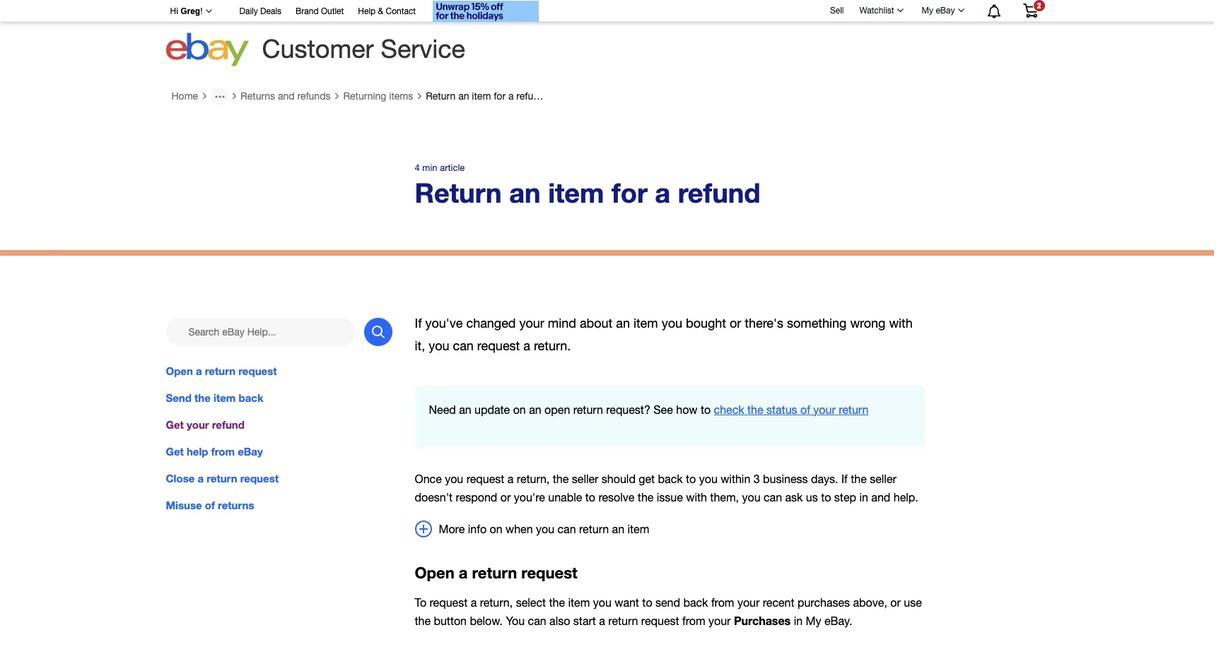 Task type: vqa. For each thing, say whether or not it's contained in the screenshot.
'item' inside the IF YOU'VE CHANGED YOUR MIND ABOUT AN ITEM YOU BOUGHT OR THERE'S SOMETHING WRONG WITH IT, YOU CAN REQUEST A RETURN.
yes



Task type: locate. For each thing, give the bounding box(es) containing it.
daily deals
[[239, 6, 282, 16]]

you inside to request a return, select the item you want to send back from your recent purchases above, or use the button below. you can also start a return request from your
[[593, 597, 612, 610]]

when
[[506, 523, 533, 536]]

in inside purchases in my ebay.
[[794, 615, 803, 628]]

info
[[468, 523, 487, 536]]

1 vertical spatial or
[[500, 491, 511, 504]]

1 get from the top
[[166, 419, 184, 432]]

request down get help from ebay link
[[240, 473, 279, 485]]

0 horizontal spatial and
[[278, 91, 295, 102]]

about
[[580, 316, 613, 331]]

2 horizontal spatial or
[[891, 597, 901, 610]]

a inside "link"
[[198, 473, 204, 485]]

1 vertical spatial from
[[711, 597, 734, 610]]

can left ask
[[764, 491, 782, 504]]

open a return request
[[166, 365, 277, 378], [415, 564, 578, 583]]

back up the "issue"
[[658, 473, 683, 486]]

more info on when you can return an item
[[439, 523, 649, 536]]

your left "mind"
[[519, 316, 544, 331]]

of inside misuse of returns link
[[205, 500, 215, 512]]

my inside account navigation
[[922, 6, 934, 16]]

to right unable
[[585, 491, 595, 504]]

watchlist link
[[852, 2, 910, 19]]

0 horizontal spatial with
[[686, 491, 707, 504]]

1 horizontal spatial seller
[[870, 473, 897, 486]]

item inside if you've changed your mind about an item you bought or there's something wrong with it, you can request a return.
[[634, 316, 658, 331]]

you're
[[514, 491, 545, 504]]

you
[[662, 316, 682, 331], [429, 339, 449, 354], [445, 473, 463, 486], [699, 473, 718, 486], [742, 491, 761, 504], [536, 523, 554, 536], [593, 597, 612, 610]]

return, up below.
[[480, 597, 513, 610]]

1 horizontal spatial ebay
[[936, 6, 955, 16]]

request down changed
[[477, 339, 520, 354]]

1 vertical spatial ebay
[[238, 446, 263, 458]]

&
[[378, 6, 383, 16]]

return, inside once you request a return, the seller should get back to you within 3 business days. if the seller doesn't respond or you're unable to resolve the issue with them, you can ask us to step in and help.
[[517, 473, 550, 486]]

1 vertical spatial on
[[490, 523, 503, 536]]

or
[[730, 316, 741, 331], [500, 491, 511, 504], [891, 597, 901, 610]]

get
[[166, 419, 184, 432], [166, 446, 184, 458]]

to right get
[[686, 473, 696, 486]]

1 horizontal spatial on
[[513, 404, 526, 416]]

0 horizontal spatial if
[[415, 316, 422, 331]]

select
[[516, 597, 546, 610]]

my ebay link
[[914, 2, 971, 19]]

customer service
[[262, 34, 465, 64]]

my inside purchases in my ebay.
[[806, 615, 821, 628]]

misuse of returns
[[166, 500, 254, 512]]

changed
[[466, 316, 516, 331]]

on right info
[[490, 523, 503, 536]]

seller up unable
[[572, 473, 599, 486]]

1 vertical spatial and
[[871, 491, 891, 504]]

0 vertical spatial return
[[426, 91, 456, 102]]

1 vertical spatial in
[[794, 615, 803, 628]]

my right watchlist "link"
[[922, 6, 934, 16]]

open a return request up send the item back
[[166, 365, 277, 378]]

returns and refunds link
[[241, 91, 331, 102]]

once you request a return, the seller should get back to you within 3 business days. if the seller doesn't respond or you're unable to resolve the issue with them, you can ask us to step in and help.
[[415, 473, 918, 504]]

0 vertical spatial ebay
[[936, 6, 955, 16]]

within
[[721, 473, 751, 486]]

1 horizontal spatial from
[[682, 615, 705, 628]]

1 vertical spatial my
[[806, 615, 821, 628]]

0 vertical spatial my
[[922, 6, 934, 16]]

0 vertical spatial refund
[[516, 91, 545, 102]]

0 vertical spatial on
[[513, 404, 526, 416]]

and
[[278, 91, 295, 102], [871, 491, 891, 504]]

step
[[834, 491, 856, 504]]

0 vertical spatial open
[[166, 365, 193, 378]]

return inside to request a return, select the item you want to send back from your recent purchases above, or use the button below. you can also start a return request from your
[[608, 615, 638, 628]]

get left help
[[166, 446, 184, 458]]

0 horizontal spatial seller
[[572, 473, 599, 486]]

return
[[426, 91, 456, 102], [415, 177, 502, 209]]

3
[[754, 473, 760, 486]]

item inside to request a return, select the item you want to send back from your recent purchases above, or use the button below. you can also start a return request from your
[[568, 597, 590, 610]]

the right send
[[195, 392, 211, 405]]

2 vertical spatial or
[[891, 597, 901, 610]]

returns
[[241, 91, 275, 102]]

from
[[211, 446, 235, 458], [711, 597, 734, 610], [682, 615, 705, 628]]

0 horizontal spatial ebay
[[238, 446, 263, 458]]

in down recent
[[794, 615, 803, 628]]

get your refund link
[[166, 417, 392, 433]]

and left help.
[[871, 491, 891, 504]]

above,
[[853, 597, 887, 610]]

back right send
[[683, 597, 708, 610]]

in
[[860, 491, 868, 504], [794, 615, 803, 628]]

1 horizontal spatial or
[[730, 316, 741, 331]]

0 vertical spatial with
[[889, 316, 913, 331]]

1 horizontal spatial refund
[[516, 91, 545, 102]]

ask
[[785, 491, 803, 504]]

0 horizontal spatial on
[[490, 523, 503, 536]]

0 horizontal spatial from
[[211, 446, 235, 458]]

0 vertical spatial or
[[730, 316, 741, 331]]

1 seller from the left
[[572, 473, 599, 486]]

0 vertical spatial open a return request
[[166, 365, 277, 378]]

returning items
[[343, 91, 413, 102]]

seller up help.
[[870, 473, 897, 486]]

it,
[[415, 339, 425, 354]]

request inside "link"
[[240, 473, 279, 485]]

with right wrong
[[889, 316, 913, 331]]

returns
[[218, 500, 254, 512]]

can down unable
[[558, 523, 576, 536]]

send
[[166, 392, 192, 405]]

purchases in my ebay.
[[734, 615, 852, 628]]

your up help
[[187, 419, 209, 432]]

1 horizontal spatial of
[[801, 404, 810, 416]]

to right want
[[642, 597, 652, 610]]

ebay right watchlist "link"
[[936, 6, 955, 16]]

on
[[513, 404, 526, 416], [490, 523, 503, 536]]

return down article
[[415, 177, 502, 209]]

back down 'open a return request' link
[[239, 392, 263, 405]]

2 horizontal spatial refund
[[678, 177, 761, 209]]

can inside dropdown button
[[558, 523, 576, 536]]

the down to
[[415, 615, 431, 628]]

your
[[519, 316, 544, 331], [814, 404, 836, 416], [187, 419, 209, 432], [738, 597, 760, 610], [709, 615, 731, 628]]

item inside dropdown button
[[628, 523, 649, 536]]

1 horizontal spatial with
[[889, 316, 913, 331]]

open
[[545, 404, 570, 416]]

1 horizontal spatial open a return request
[[415, 564, 578, 583]]

article
[[440, 163, 465, 173]]

get inside 'link'
[[166, 419, 184, 432]]

1 horizontal spatial and
[[871, 491, 891, 504]]

0 vertical spatial and
[[278, 91, 295, 102]]

can down 'you've'
[[453, 339, 474, 354]]

and left refunds
[[278, 91, 295, 102]]

1 vertical spatial with
[[686, 491, 707, 504]]

returns and refunds
[[241, 91, 331, 102]]

get
[[639, 473, 655, 486]]

or left use
[[891, 597, 901, 610]]

1 vertical spatial return,
[[480, 597, 513, 610]]

0 horizontal spatial refund
[[212, 419, 245, 432]]

return, up you're
[[517, 473, 550, 486]]

1 horizontal spatial my
[[922, 6, 934, 16]]

get an extra 15% off image
[[433, 1, 539, 22]]

open
[[166, 365, 193, 378], [415, 564, 455, 583]]

with right the "issue"
[[686, 491, 707, 504]]

of right status
[[801, 404, 810, 416]]

you right when
[[536, 523, 554, 536]]

0 horizontal spatial my
[[806, 615, 821, 628]]

if inside if you've changed your mind about an item you bought or there's something wrong with it, you can request a return.
[[415, 316, 422, 331]]

return,
[[517, 473, 550, 486], [480, 597, 513, 610]]

help
[[358, 6, 376, 16]]

the up also
[[549, 597, 565, 610]]

you right once on the bottom left of page
[[445, 473, 463, 486]]

home link
[[171, 91, 198, 102]]

0 horizontal spatial or
[[500, 491, 511, 504]]

return inside 4 min article return an item for a refund
[[415, 177, 502, 209]]

hi greg !
[[170, 6, 203, 16]]

return right 'items'
[[426, 91, 456, 102]]

1 vertical spatial of
[[205, 500, 215, 512]]

from left purchases
[[682, 615, 705, 628]]

1 horizontal spatial back
[[658, 473, 683, 486]]

min
[[422, 163, 437, 173]]

my down purchases
[[806, 615, 821, 628]]

can
[[453, 339, 474, 354], [764, 491, 782, 504], [558, 523, 576, 536], [528, 615, 546, 628]]

an inside 4 min article return an item for a refund
[[509, 177, 541, 209]]

2 get from the top
[[166, 446, 184, 458]]

0 horizontal spatial return,
[[480, 597, 513, 610]]

return, inside to request a return, select the item you want to send back from your recent purchases above, or use the button below. you can also start a return request from your
[[480, 597, 513, 610]]

you left want
[[593, 597, 612, 610]]

1 horizontal spatial return,
[[517, 473, 550, 486]]

request up respond
[[467, 473, 504, 486]]

can down select
[[528, 615, 546, 628]]

1 horizontal spatial for
[[612, 177, 648, 209]]

0 vertical spatial return,
[[517, 473, 550, 486]]

on right update at the bottom of the page
[[513, 404, 526, 416]]

you up them,
[[699, 473, 718, 486]]

open up send
[[166, 365, 193, 378]]

for inside 4 min article return an item for a refund
[[612, 177, 648, 209]]

if up it,
[[415, 316, 422, 331]]

0 horizontal spatial of
[[205, 500, 215, 512]]

bought
[[686, 316, 726, 331]]

or left you're
[[500, 491, 511, 504]]

1 horizontal spatial open
[[415, 564, 455, 583]]

if
[[415, 316, 422, 331], [841, 473, 848, 486]]

purchases
[[798, 597, 850, 610]]

1 vertical spatial if
[[841, 473, 848, 486]]

2 horizontal spatial from
[[711, 597, 734, 610]]

request inside if you've changed your mind about an item you bought or there's something wrong with it, you can request a return.
[[477, 339, 520, 354]]

of
[[801, 404, 810, 416], [205, 500, 215, 512]]

open a return request up select
[[415, 564, 578, 583]]

2 horizontal spatial back
[[683, 597, 708, 610]]

2 seller from the left
[[870, 473, 897, 486]]

2 vertical spatial from
[[682, 615, 705, 628]]

with
[[889, 316, 913, 331], [686, 491, 707, 504]]

0 vertical spatial get
[[166, 419, 184, 432]]

if up step
[[841, 473, 848, 486]]

the
[[195, 392, 211, 405], [747, 404, 763, 416], [553, 473, 569, 486], [851, 473, 867, 486], [638, 491, 654, 504], [549, 597, 565, 610], [415, 615, 431, 628]]

an inside dropdown button
[[612, 523, 624, 536]]

can inside once you request a return, the seller should get back to you within 3 business days. if the seller doesn't respond or you're unable to resolve the issue with them, you can ask us to step in and help.
[[764, 491, 782, 504]]

refund
[[516, 91, 545, 102], [678, 177, 761, 209], [212, 419, 245, 432]]

from right help
[[211, 446, 235, 458]]

request down send
[[641, 615, 679, 628]]

of right misuse
[[205, 500, 215, 512]]

wrong
[[850, 316, 886, 331]]

can inside if you've changed your mind about an item you bought or there's something wrong with it, you can request a return.
[[453, 339, 474, 354]]

0 vertical spatial if
[[415, 316, 422, 331]]

if inside once you request a return, the seller should get back to you within 3 business days. if the seller doesn't respond or you're unable to resolve the issue with them, you can ask us to step in and help.
[[841, 473, 848, 486]]

2 vertical spatial back
[[683, 597, 708, 610]]

you down 3
[[742, 491, 761, 504]]

your inside if you've changed your mind about an item you bought or there's something wrong with it, you can request a return.
[[519, 316, 544, 331]]

ebay inside return an item for a refund main content
[[238, 446, 263, 458]]

customer service banner
[[162, 0, 1048, 71]]

1 vertical spatial back
[[658, 473, 683, 486]]

0 vertical spatial for
[[494, 91, 506, 102]]

start
[[573, 615, 596, 628]]

your right status
[[814, 404, 836, 416]]

your left purchases
[[709, 615, 731, 628]]

1 vertical spatial get
[[166, 446, 184, 458]]

or left there's
[[730, 316, 741, 331]]

or inside if you've changed your mind about an item you bought or there's something wrong with it, you can request a return.
[[730, 316, 741, 331]]

items
[[389, 91, 413, 102]]

ebay.
[[825, 615, 852, 628]]

0 vertical spatial in
[[860, 491, 868, 504]]

0 horizontal spatial in
[[794, 615, 803, 628]]

help & contact link
[[358, 4, 416, 20]]

purchases
[[734, 615, 791, 628]]

1 horizontal spatial in
[[860, 491, 868, 504]]

2 vertical spatial refund
[[212, 419, 245, 432]]

the down get
[[638, 491, 654, 504]]

ebay up close a return request
[[238, 446, 263, 458]]

to right 'how'
[[701, 404, 711, 416]]

the up step
[[851, 473, 867, 486]]

customer
[[262, 34, 374, 64]]

you inside dropdown button
[[536, 523, 554, 536]]

1 horizontal spatial if
[[841, 473, 848, 486]]

issue
[[657, 491, 683, 504]]

get down send
[[166, 419, 184, 432]]

an
[[458, 91, 469, 102], [509, 177, 541, 209], [616, 316, 630, 331], [459, 404, 471, 416], [529, 404, 541, 416], [612, 523, 624, 536]]

1 vertical spatial for
[[612, 177, 648, 209]]

in right step
[[860, 491, 868, 504]]

0 horizontal spatial open
[[166, 365, 193, 378]]

0 horizontal spatial back
[[239, 392, 263, 405]]

return an item for a refund main content
[[0, 82, 1214, 655]]

check the status of your return link
[[714, 404, 869, 416]]

get help from ebay
[[166, 446, 263, 458]]

open up to
[[415, 564, 455, 583]]

from up purchases
[[711, 597, 734, 610]]

1 vertical spatial refund
[[678, 177, 761, 209]]

4 min article return an item for a refund
[[415, 163, 761, 209]]

1 vertical spatial return
[[415, 177, 502, 209]]



Task type: describe. For each thing, give the bounding box(es) containing it.
want
[[615, 597, 639, 610]]

help
[[187, 446, 208, 458]]

a inside if you've changed your mind about an item you bought or there's something wrong with it, you can request a return.
[[523, 339, 530, 354]]

returning items link
[[343, 91, 413, 102]]

back inside once you request a return, the seller should get back to you within 3 business days. if the seller doesn't respond or you're unable to resolve the issue with them, you can ask us to step in and help.
[[658, 473, 683, 486]]

more
[[439, 523, 465, 536]]

misuse
[[166, 500, 202, 512]]

0 vertical spatial of
[[801, 404, 810, 416]]

to request a return, select the item you want to send back from your recent purchases above, or use the button below. you can also start a return request from your
[[415, 597, 922, 628]]

greg
[[180, 6, 200, 16]]

home
[[171, 91, 198, 102]]

something
[[787, 316, 847, 331]]

recent
[[763, 597, 795, 610]]

days.
[[811, 473, 838, 486]]

daily
[[239, 6, 258, 16]]

4
[[415, 163, 420, 173]]

to right us
[[821, 491, 831, 504]]

get help from ebay link
[[166, 444, 392, 460]]

refund inside get your refund 'link'
[[212, 419, 245, 432]]

to
[[415, 597, 426, 610]]

us
[[806, 491, 818, 504]]

an inside if you've changed your mind about an item you bought or there's something wrong with it, you can request a return.
[[616, 316, 630, 331]]

sell link
[[824, 5, 850, 15]]

deals
[[260, 6, 282, 16]]

refunds
[[297, 91, 331, 102]]

on inside dropdown button
[[490, 523, 503, 536]]

them,
[[710, 491, 739, 504]]

more info on when you can return an item button
[[415, 521, 925, 539]]

2 link
[[1014, 0, 1046, 21]]

Search eBay Help... text field
[[166, 318, 355, 347]]

0 horizontal spatial for
[[494, 91, 506, 102]]

and inside once you request a return, the seller should get back to you within 3 business days. if the seller doesn't respond or you're unable to resolve the issue with them, you can ask us to step in and help.
[[871, 491, 891, 504]]

daily deals link
[[239, 4, 282, 20]]

business
[[763, 473, 808, 486]]

return inside "link"
[[207, 473, 237, 485]]

request inside once you request a return, the seller should get back to you within 3 business days. if the seller doesn't respond or you're unable to resolve the issue with them, you can ask us to step in and help.
[[467, 473, 504, 486]]

you left bought
[[662, 316, 682, 331]]

open a return request link
[[166, 364, 392, 379]]

hi
[[170, 6, 178, 16]]

1 vertical spatial open
[[415, 564, 455, 583]]

1 vertical spatial open a return request
[[415, 564, 578, 583]]

check
[[714, 404, 744, 416]]

button
[[434, 615, 467, 628]]

in inside once you request a return, the seller should get back to you within 3 business days. if the seller doesn't respond or you're unable to resolve the issue with them, you can ask us to step in and help.
[[860, 491, 868, 504]]

get for get help from ebay
[[166, 446, 184, 458]]

a inside 4 min article return an item for a refund
[[655, 177, 671, 209]]

you
[[506, 615, 525, 628]]

item inside 4 min article return an item for a refund
[[548, 177, 604, 209]]

help.
[[894, 491, 918, 504]]

return inside dropdown button
[[579, 523, 609, 536]]

0 vertical spatial from
[[211, 446, 235, 458]]

also
[[550, 615, 570, 628]]

how
[[676, 404, 698, 416]]

you've
[[425, 316, 463, 331]]

you right it,
[[429, 339, 449, 354]]

refund inside 4 min article return an item for a refund
[[678, 177, 761, 209]]

watchlist
[[860, 6, 894, 16]]

brand outlet link
[[296, 4, 344, 20]]

send the item back link
[[166, 391, 392, 406]]

close a return request
[[166, 473, 279, 485]]

request?
[[606, 404, 650, 416]]

ebay inside account navigation
[[936, 6, 955, 16]]

account navigation
[[162, 0, 1048, 24]]

brand outlet
[[296, 6, 344, 16]]

need an update on an open return request? see how to check the status of your return
[[429, 404, 869, 416]]

to inside to request a return, select the item you want to send back from your recent purchases above, or use the button below. you can also start a return request from your
[[642, 597, 652, 610]]

return an item for a refund link
[[426, 91, 545, 102]]

my ebay
[[922, 6, 955, 16]]

your inside 'link'
[[187, 419, 209, 432]]

return.
[[534, 339, 571, 354]]

!
[[200, 6, 203, 16]]

returning
[[343, 91, 386, 102]]

brand
[[296, 6, 319, 16]]

send the item back
[[166, 392, 263, 405]]

can inside to request a return, select the item you want to send back from your recent purchases above, or use the button below. you can also start a return request from your
[[528, 615, 546, 628]]

request up button
[[430, 597, 468, 610]]

back inside to request a return, select the item you want to send back from your recent purchases above, or use the button below. you can also start a return request from your
[[683, 597, 708, 610]]

update
[[475, 404, 510, 416]]

get for get your refund
[[166, 419, 184, 432]]

with inside once you request a return, the seller should get back to you within 3 business days. if the seller doesn't respond or you're unable to resolve the issue with them, you can ask us to step in and help.
[[686, 491, 707, 504]]

0 horizontal spatial open a return request
[[166, 365, 277, 378]]

0 vertical spatial back
[[239, 392, 263, 405]]

get your refund
[[166, 419, 245, 432]]

contact
[[386, 6, 416, 16]]

service
[[381, 34, 465, 64]]

sell
[[830, 5, 844, 15]]

doesn't
[[415, 491, 453, 504]]

your up purchases
[[738, 597, 760, 610]]

2
[[1037, 1, 1041, 10]]

or inside to request a return, select the item you want to send back from your recent purchases above, or use the button below. you can also start a return request from your
[[891, 597, 901, 610]]

request up select
[[521, 564, 578, 583]]

use
[[904, 597, 922, 610]]

unable
[[548, 491, 582, 504]]

need
[[429, 404, 456, 416]]

return an item for a refund
[[426, 91, 545, 102]]

with inside if you've changed your mind about an item you bought or there's something wrong with it, you can request a return.
[[889, 316, 913, 331]]

if you've changed your mind about an item you bought or there's something wrong with it, you can request a return.
[[415, 316, 913, 354]]

below.
[[470, 615, 503, 628]]

status
[[767, 404, 797, 416]]

or inside once you request a return, the seller should get back to you within 3 business days. if the seller doesn't respond or you're unable to resolve the issue with them, you can ask us to step in and help.
[[500, 491, 511, 504]]

once
[[415, 473, 442, 486]]

misuse of returns link
[[166, 498, 392, 514]]

the up unable
[[553, 473, 569, 486]]

request up 'send the item back' link
[[239, 365, 277, 378]]

close
[[166, 473, 195, 485]]

the right check
[[747, 404, 763, 416]]

a inside once you request a return, the seller should get back to you within 3 business days. if the seller doesn't respond or you're unable to resolve the issue with them, you can ask us to step in and help.
[[508, 473, 514, 486]]

mind
[[548, 316, 576, 331]]

there's
[[745, 316, 784, 331]]



